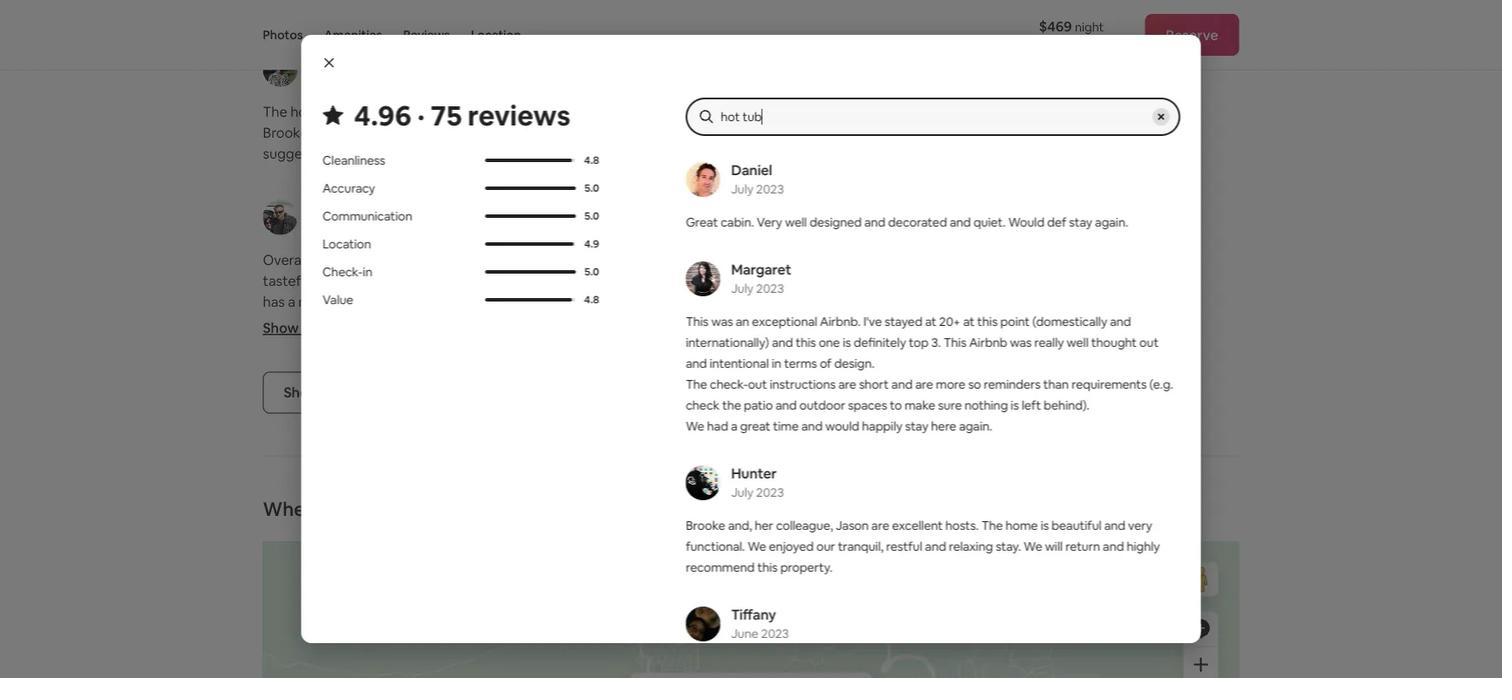 Task type: describe. For each thing, give the bounding box(es) containing it.
entered. inside list
[[1089, 251, 1143, 269]]

us
[[534, 124, 548, 142]]

and inside the cabin is beautiful. it was a perfect destination for me and my three teenage kids plus their friends. brooke always replied to me immediately when i had any questions.
[[1123, 103, 1147, 121]]

are up up
[[597, 377, 617, 395]]

with left teenage
[[778, 115, 802, 131]]

only up kids in the top right of the page
[[867, 52, 890, 68]]

1 vertical spatial cups,
[[945, 272, 979, 290]]

that down the private.
[[530, 398, 556, 416]]

it). inside 4.96 · 75 reviews "dialog"
[[941, 94, 956, 110]]

much
[[607, 314, 643, 332]]

july down izaya at the right top of the page
[[804, 220, 826, 235]]

i inside the home was clean, cute and in a great location! as a host, brooke was responsive, helpful (even gave us great local suggestions) and welcoming. my friends and i had a great stay!
[[549, 145, 552, 163]]

to inside the cabin is beautiful. it was a perfect destination for me and my three teenage kids plus their friends. brooke always replied to me immediately when i had any questions.
[[758, 145, 772, 163]]

to up doing
[[582, 293, 596, 311]]

2023 for tiffany
[[761, 626, 789, 642]]

seasonings, inside list
[[1037, 272, 1111, 290]]

check-
[[710, 377, 748, 392]]

count
[[507, 314, 545, 332]]

intentional
[[709, 356, 769, 372]]

thing inside list
[[758, 356, 792, 374]]

flair,
[[492, 272, 518, 290]]

to up kids in the top right of the page
[[892, 94, 904, 110]]

home inside the home was clean, cute and in a great location! as a host, brooke was responsive, helpful (even gave us great local suggestions) and welcoming. my friends and i had a great stay!
[[291, 103, 327, 121]]

show right an
[[758, 319, 794, 337]]

highly
[[1127, 539, 1160, 555]]

this up questions. at right
[[1016, 115, 1036, 131]]

0 vertical spatial well
[[785, 215, 807, 230]]

0 horizontal spatial airbnb
[[912, 0, 950, 5]]

·
[[417, 97, 425, 133]]

Search reviews, Press 'Enter' to search text field
[[720, 108, 1145, 126]]

20+
[[939, 314, 961, 330]]

light inside list
[[1093, 314, 1122, 332]]

nitpick. inside list
[[1032, 335, 1079, 353]]

marcin july 2023
[[308, 199, 361, 235]]

izaya image
[[758, 200, 793, 235]]

destination
[[1002, 103, 1074, 121]]

very inside "overall, we enjoyed brooke's home and thought it was tastefully decorated with a modern flair, well equipped, and has a nice view. brooke was responsive and willing to make our stay as comfortable as possible.  don't count on doing much at the lake though, as everything is reserved for the homes that have docks. there really is no place to swim or fish unless you are a member of the beach club. very private. there are other lakes and swimming areas around though that make up for it."
[[473, 377, 502, 395]]

are down design.
[[838, 377, 856, 392]]

cleanliness
[[322, 153, 385, 168]]

location button
[[471, 0, 521, 70]]

swim
[[506, 356, 539, 374]]

again. inside "this was an exceptional airbnb. i've stayed at 20+ at this point (domestically and internationally) and this one is definitely top 3. this airbnb was really well thought out and intentional in terms of design. the check-out instructions are short and are more so reminders than requirements (e.g. check the patio and outdoor spaces to make sure nothing is left behind). we had a great time and would happily stay here again."
[[959, 419, 992, 434]]

0 horizontal spatial make
[[559, 398, 595, 416]]

0 vertical spatial stay
[[1069, 215, 1092, 230]]

be inside list
[[844, 335, 861, 353]]

kitchen inside 4.96 · 75 reviews "dialog"
[[1049, 0, 1091, 5]]

are up daniel
[[741, 115, 759, 131]]

clear search image
[[1157, 113, 1166, 121]]

1 vertical spatial for
[[531, 335, 550, 353]]

their
[[933, 124, 963, 142]]

colleague,
[[776, 518, 833, 534]]

2023 for margaret
[[756, 281, 784, 297]]

pretty inside list
[[969, 398, 1010, 416]]

2 vertical spatial beautiful.
[[758, 314, 819, 332]]

cute
[[399, 103, 428, 121]]

1 horizontal spatial as
[[369, 335, 383, 353]]

1 vertical spatial hard
[[771, 377, 800, 395]]

three
[[781, 124, 816, 142]]

all inside 4.96 · 75 reviews "dialog"
[[921, 10, 933, 26]]

don't
[[469, 314, 504, 332]]

view inside 4.96 · 75 reviews "dialog"
[[686, 31, 711, 47]]

i've
[[863, 314, 882, 330]]

brooke inside the home was clean, cute and in a great location! as a host, brooke was responsive, helpful (even gave us great local suggestions) and welcoming. my friends and i had a great stay!
[[263, 124, 308, 142]]

0 horizontal spatial as
[[293, 314, 307, 332]]

with down 3.
[[934, 356, 962, 374]]

4.96 · 75 reviews dialog
[[301, 0, 1201, 678]]

would
[[825, 419, 859, 434]]

patio
[[744, 398, 773, 413]]

0 horizontal spatial more
[[302, 319, 336, 337]]

i inside the cabin is beautiful. it was a perfect destination for me and my three teenage kids plus their friends. brooke always replied to me immediately when i had any questions.
[[919, 145, 923, 163]]

to right "left"
[[1045, 398, 1059, 416]]

only up requirements at the right bottom of page
[[1110, 335, 1136, 353]]

had left night
[[1029, 10, 1050, 26]]

more inside "this was an exceptional airbnb. i've stayed at 20+ at this point (domestically and internationally) and this one is definitely top 3. this airbnb was really well thought out and intentional in terms of design. the check-out instructions are short and are more so reminders than requirements (e.g. check the patio and outdoor spaces to make sure nothing is left behind). we had a great time and would happily stay here again."
[[936, 377, 965, 392]]

zoom in image
[[1194, 658, 1208, 672]]

overall, we enjoyed brooke's home and thought it was tastefully decorated with a modern flair, well equipped, and has a nice view. brooke was responsive and willing to make our stay as comfortable as possible.  don't count on doing much at the lake though, as everything is reserved for the homes that have docks. there really is no place to swim or fish unless you are a member of the beach club. very private. there are other lakes and swimming areas around though that make up for it.
[[263, 251, 659, 416]]

1 horizontal spatial other
[[827, 293, 862, 311]]

1 horizontal spatial drive
[[934, 398, 966, 416]]

be inside 4.96 · 75 reviews "dialog"
[[1121, 31, 1135, 47]]

to down reserved
[[489, 356, 503, 374]]

excellent
[[892, 518, 943, 534]]

house inside list
[[786, 251, 827, 269]]

1 horizontal spatial and
[[1120, 398, 1147, 416]]

recommend
[[686, 560, 755, 576]]

here
[[931, 419, 956, 434]]

sure
[[938, 398, 962, 413]]

really inside "overall, we enjoyed brooke's home and thought it was tastefully decorated with a modern flair, well equipped, and has a nice view. brooke was responsive and willing to make our stay as comfortable as possible.  don't count on doing much at the lake though, as everything is reserved for the homes that have docks. there really is no place to swim or fish unless you are a member of the beach club. very private. there are other lakes and swimming areas around though that make up for it."
[[382, 356, 416, 374]]

1 vertical spatial weird
[[864, 335, 899, 353]]

1 horizontal spatial view
[[1071, 293, 1100, 311]]

reserved
[[471, 335, 528, 353]]

1 horizontal spatial it).
[[1101, 398, 1117, 416]]

it
[[900, 103, 909, 121]]

we inside "this was an exceptional airbnb. i've stayed at 20+ at this point (domestically and internationally) and this one is definitely top 3. this airbnb was really well thought out and intentional in terms of design. the check-out instructions are short and are more so reminders than requirements (e.g. check the patio and outdoor spaces to make sure nothing is left behind). we had a great time and would happily stay here again."
[[686, 419, 704, 434]]

1 horizontal spatial has
[[837, 272, 859, 290]]

value
[[322, 292, 353, 308]]

0 horizontal spatial amenities.
[[975, 293, 1040, 311]]

2 horizontal spatial have
[[884, 398, 914, 416]]

(e.g.
[[1150, 377, 1173, 392]]

terms
[[784, 356, 817, 372]]

parking inside 4.96 · 75 reviews "dialog"
[[913, 115, 956, 131]]

1 horizontal spatial we
[[748, 539, 766, 555]]

hard inside 4.96 · 75 reviews "dialog"
[[757, 73, 783, 89]]

$469
[[1039, 17, 1072, 35]]

unless
[[584, 356, 624, 374]]

and inside 4.96 · 75 reviews "dialog"
[[958, 94, 982, 110]]

always
[[1066, 124, 1108, 142]]

immediately
[[799, 145, 878, 163]]

light inside 4.96 · 75 reviews "dialog"
[[1018, 31, 1043, 47]]

driveway down "instructions"
[[783, 419, 841, 437]]

decorated inside "overall, we enjoyed brooke's home and thought it was tastefully decorated with a modern flair, well equipped, and has a nice view. brooke was responsive and willing to make our stay as comfortable as possible.  don't count on doing much at the lake though, as everything is reserved for the homes that have docks. there really is no place to swim or fish unless you are a member of the beach club. very private. there are other lakes and swimming areas around though that make up for it."
[[326, 272, 393, 290]]

equipped,
[[549, 272, 614, 290]]

add a place to the map image
[[1191, 619, 1212, 640]]

times inside list
[[918, 335, 954, 353]]

kinda down one
[[801, 356, 836, 374]]

michael august 2023
[[308, 51, 379, 87]]

etc. inside list
[[1114, 272, 1138, 290]]

0 vertical spatial there
[[341, 356, 379, 374]]

daniel image
[[686, 162, 720, 197]]

the inside brooke and, her colleague, jason are excellent hosts. the home is beautiful and very functional. we enjoyed our tranquil, restful and relaxing stay. we will return and highly recommend this property.
[[981, 518, 1003, 534]]

tastefully
[[263, 272, 323, 290]]

home inside "overall, we enjoyed brooke's home and thought it was tastefully decorated with a modern flair, well equipped, and has a nice view. brooke was responsive and willing to make our stay as comfortable as possible.  don't count on doing much at the lake though, as everything is reserved for the homes that have docks. there really is no place to swim or fish unless you are a member of the beach club. very private. there are other lakes and swimming areas around though that make up for it."
[[448, 251, 485, 269]]

all inside button
[[323, 384, 337, 402]]

1 vertical spatial there
[[556, 377, 594, 395]]

with down $469
[[1047, 52, 1071, 68]]

the inside "this was an exceptional airbnb. i've stayed at 20+ at this point (domestically and internationally) and this one is definitely top 3. this airbnb was really well thought out and intentional in terms of design. the check-out instructions are short and are more so reminders than requirements (e.g. check the patio and outdoor spaces to make sure nothing is left behind). we had a great time and would happily stay here again."
[[686, 377, 707, 392]]

photos
[[263, 27, 303, 43]]

entered. inside 4.96 · 75 reviews "dialog"
[[975, 0, 1022, 5]]

driveway up than at the bottom right of the page
[[1018, 356, 1075, 374]]

willing
[[539, 293, 579, 311]]

love inside 4.96 · 75 reviews "dialog"
[[990, 115, 1013, 131]]

0 horizontal spatial out
[[748, 377, 767, 392]]

replied
[[1111, 124, 1156, 142]]

that down much at the left of page
[[624, 335, 651, 353]]

1 vertical spatial switches
[[758, 335, 815, 353]]

well inside "this was an exceptional airbnb. i've stayed at 20+ at this point (domestically and internationally) and this one is definitely top 3. this airbnb was really well thought out and intentional in terms of design. the check-out instructions are short and are more so reminders than requirements (e.g. check the patio and outdoor spaces to make sure nothing is left behind). we had a great time and would happily stay here again."
[[1067, 335, 1089, 351]]

1 vertical spatial place.
[[978, 440, 1016, 458]]

i've inside list
[[1064, 251, 1086, 269]]

exceptional
[[752, 314, 817, 330]]

4.9
[[584, 237, 599, 251]]

drive inside 4.96 · 75 reviews "dialog"
[[796, 94, 824, 110]]

kinda up replied
[[1098, 73, 1128, 89]]

75 for all
[[340, 384, 356, 402]]

marcin image
[[263, 200, 298, 235]]

july for marcin
[[308, 220, 331, 235]]

areas
[[394, 398, 428, 416]]

communication
[[322, 208, 412, 224]]

as
[[579, 103, 595, 121]]

reviews button
[[403, 0, 450, 70]]

hidden(you inside list
[[809, 398, 881, 416]]

izaya
[[804, 199, 837, 217]]

of up immediately
[[832, 115, 844, 131]]

teenage
[[819, 124, 872, 142]]

great cabin. very well designed and decorated and quiet. would def stay again.
[[686, 215, 1128, 230]]

friends
[[474, 145, 518, 163]]

check-
[[322, 264, 362, 280]]

nothing
[[965, 398, 1008, 413]]

2023 down izaya at the right top of the page
[[829, 220, 857, 235]]

photos button
[[263, 0, 303, 70]]

is inside the cabin is beautiful. it was a perfect destination for me and my three teenage kids plus their friends. brooke always replied to me immediately when i had any questions.
[[824, 103, 833, 121]]

catch inside list
[[1062, 398, 1098, 416]]

the house was great it was the cleanest airbnb i've entered. the kitchen has many plates, cups, utensils, seasonings, etc. and all the other rooms had many amenities. the view is beautiful. the outdoor area is very comfortable. the light switches can be weird at times but that's a nitpick. the only thing i kinda had a problem with was the driveway because it is hard to spot because the only indicator is a wood pole that is kinda hidden(you have to drive pretty slow to catch it). and the driveway because it is steep. but if you are ok with a bit of challenging parking you'll love this place. inside list
[[758, 251, 1149, 458]]

1 vertical spatial spot
[[820, 377, 849, 395]]

responsive
[[440, 293, 509, 311]]

kinda up time
[[771, 398, 806, 416]]

this up terms
[[796, 335, 816, 351]]

are down top
[[915, 377, 933, 392]]

thought inside "this was an exceptional airbnb. i've stayed at 20+ at this point (domestically and internationally) and this one is definitely top 3. this airbnb was really well thought out and intentional in terms of design. the check-out instructions are short and are more so reminders than requirements (e.g. check the patio and outdoor spaces to make sure nothing is left behind). we had a great time and would happily stay here again."
[[1091, 335, 1137, 351]]

great
[[686, 215, 718, 230]]

0 vertical spatial outdoor
[[805, 31, 851, 47]]

i up "instructions"
[[795, 356, 798, 374]]

driveway up friends.
[[1006, 94, 1056, 110]]

very inside brooke and, her colleague, jason are excellent hosts. the home is beautiful and very functional. we enjoyed our tranquil, restful and relaxing stay. we will return and highly recommend this property.
[[1128, 518, 1152, 534]]

marcin image
[[263, 200, 298, 235]]

only up it
[[900, 73, 923, 89]]

indicator inside 4.96 · 75 reviews "dialog"
[[926, 73, 976, 89]]

a inside the cabin is beautiful. it was a perfect destination for me and my three teenage kids plus their friends. brooke always replied to me immediately when i had any questions.
[[940, 103, 947, 121]]

wood inside 4.96 · 75 reviews "dialog"
[[999, 73, 1031, 89]]

cups, inside 4.96 · 75 reviews "dialog"
[[725, 10, 755, 26]]

you inside 4.96 · 75 reviews "dialog"
[[717, 115, 738, 131]]

had inside the home was clean, cute and in a great location! as a host, brooke was responsive, helpful (even gave us great local suggestions) and welcoming. my friends and i had a great stay!
[[555, 145, 579, 163]]

problem inside 4.96 · 75 reviews "dialog"
[[997, 52, 1044, 68]]

in inside "this was an exceptional airbnb. i've stayed at 20+ at this point (domestically and internationally) and this one is definitely top 3. this airbnb was really well thought out and intentional in terms of design. the check-out instructions are short and are more so reminders than requirements (e.g. check the patio and outdoor spaces to make sure nothing is left behind). we had a great time and would happily stay here again."
[[772, 356, 781, 372]]

this left point
[[977, 314, 998, 330]]

1 vertical spatial pole
[[1087, 377, 1115, 395]]

gave
[[500, 124, 531, 142]]

stayed
[[885, 314, 922, 330]]

0 vertical spatial this
[[686, 314, 708, 330]]

michael image
[[263, 52, 298, 87]]

are up lakes in the left of the page
[[263, 377, 283, 395]]

beautiful
[[1052, 518, 1102, 534]]

2 horizontal spatial we
[[1024, 539, 1042, 555]]

overall,
[[263, 251, 311, 269]]

nitpick. inside 4.96 · 75 reviews "dialog"
[[799, 52, 840, 68]]

had up perfect
[[964, 52, 985, 68]]

around
[[431, 398, 477, 416]]

but inside list
[[957, 335, 979, 353]]

indicator inside list
[[964, 377, 1021, 395]]

marcin
[[308, 199, 352, 217]]

to up the three
[[781, 94, 793, 110]]

2023 for daniel
[[756, 181, 784, 197]]

the inside the home was clean, cute and in a great location! as a host, brooke was responsive, helpful (even gave us great local suggestions) and welcoming. my friends and i had a great stay!
[[263, 103, 287, 121]]

july for daniel
[[731, 181, 753, 197]]

1 horizontal spatial me
[[1099, 103, 1120, 121]]

one
[[819, 335, 840, 351]]

july 2023
[[804, 220, 857, 235]]

july for hunter
[[731, 485, 753, 501]]

check-in
[[322, 264, 372, 280]]

area inside 4.96 · 75 reviews "dialog"
[[853, 31, 878, 47]]

1 vertical spatial all
[[786, 293, 799, 311]]

margaret july 2023
[[731, 260, 791, 297]]

view.
[[328, 293, 360, 311]]

brooke inside the cabin is beautiful. it was a perfect destination for me and my three teenage kids plus their friends. brooke always replied to me immediately when i had any questions.
[[1017, 124, 1063, 142]]

brooke and, her colleague, jason are excellent hosts. the home is beautiful and very functional. we enjoyed our tranquil, restful and relaxing stay. we will return and highly recommend this property.
[[686, 518, 1160, 576]]

on
[[548, 314, 564, 332]]

location!
[[521, 103, 576, 121]]

only up sure
[[934, 377, 961, 395]]

enjoyed inside brooke and, her colleague, jason are excellent hosts. the home is beautiful and very functional. we enjoyed our tranquil, restful and relaxing stay. we will return and highly recommend this property.
[[769, 539, 814, 555]]

clean,
[[359, 103, 396, 121]]

at inside "overall, we enjoyed brooke's home and thought it was tastefully decorated with a modern flair, well equipped, and has a nice view. brooke was responsive and willing to make our stay as comfortable as possible.  don't count on doing much at the lake though, as everything is reserved for the homes that have docks. there really is no place to swim or fish unless you are a member of the beach club. very private. there are other lakes and swimming areas around though that make up for it."
[[646, 314, 659, 332]]

problem inside list
[[877, 356, 931, 374]]

3.
[[931, 335, 941, 351]]

0 vertical spatial very
[[892, 31, 916, 47]]

possible.
[[410, 314, 466, 332]]

are down "left"
[[1031, 419, 1052, 437]]

cleanest inside list
[[960, 251, 1014, 269]]

with down behind).
[[1073, 419, 1101, 437]]

everything
[[386, 335, 456, 353]]

private.
[[505, 377, 553, 395]]

had up the stayed at the right top of the page
[[909, 293, 933, 311]]

pretty inside 4.96 · 75 reviews "dialog"
[[826, 94, 862, 110]]

1 horizontal spatial if
[[993, 419, 1002, 437]]

2 horizontal spatial as
[[393, 314, 407, 332]]

i inside "dialog"
[[925, 52, 928, 68]]

1 horizontal spatial for
[[617, 398, 636, 416]]

swimming
[[325, 398, 391, 416]]

have inside 4.96 · 75 reviews "dialog"
[[751, 94, 778, 110]]

driveway down reserve
[[1120, 52, 1171, 68]]

had up short
[[839, 356, 863, 374]]

thought inside "overall, we enjoyed brooke's home and thought it was tastefully decorated with a modern flair, well equipped, and has a nice view. brooke was responsive and willing to make our stay as comfortable as possible.  don't count on doing much at the lake though, as everything is reserved for the homes that have docks. there really is no place to swim or fish unless you are a member of the beach club. very private. there are other lakes and swimming areas around though that make up for it."
[[515, 251, 567, 269]]

to down terms
[[803, 377, 817, 395]]

0 vertical spatial out
[[1139, 335, 1159, 351]]

really inside "this was an exceptional airbnb. i've stayed at 20+ at this point (domestically and internationally) and this one is definitely top 3. this airbnb was really well thought out and intentional in terms of design. the check-out instructions are short and are more so reminders than requirements (e.g. check the patio and outdoor spaces to make sure nothing is left behind). we had a great time and would happily stay here again."
[[1034, 335, 1064, 351]]

hunter july 2023
[[731, 464, 784, 501]]

challenging inside 4.96 · 75 reviews "dialog"
[[846, 115, 911, 131]]

1 vertical spatial me
[[775, 145, 796, 163]]

her
[[755, 518, 773, 534]]

1 horizontal spatial make
[[599, 293, 634, 311]]

tranquil,
[[838, 539, 883, 555]]

we
[[314, 251, 333, 269]]

point
[[1000, 314, 1030, 330]]

no
[[431, 356, 448, 374]]

1 horizontal spatial more
[[797, 319, 832, 337]]

hunter
[[731, 464, 777, 482]]

of inside "overall, we enjoyed brooke's home and thought it was tastefully decorated with a modern flair, well equipped, and has a nice view. brooke was responsive and willing to make our stay as comfortable as possible.  don't count on doing much at the lake though, as everything is reserved for the homes that have docks. there really is no place to swim or fish unless you are a member of the beach club. very private. there are other lakes and swimming areas around though that make up for it."
[[355, 377, 369, 395]]

$469 night
[[1039, 17, 1104, 35]]

that left (e.g.
[[1118, 377, 1145, 395]]

1 vertical spatial challenging
[[758, 440, 832, 458]]

2 vertical spatial you'll
[[327, 497, 374, 522]]

brooke inside "overall, we enjoyed brooke's home and thought it was tastefully decorated with a modern flair, well equipped, and has a nice view. brooke was responsive and willing to make our stay as comfortable as possible.  don't count on doing much at the lake though, as everything is reserved for the homes that have docks. there really is no place to swim or fish unless you are a member of the beach club. very private. there are other lakes and swimming areas around though that make up for it."
[[363, 293, 409, 311]]

1 vertical spatial in
[[362, 264, 372, 280]]

1 vertical spatial bit
[[1115, 419, 1132, 437]]

1 vertical spatial kitchen
[[786, 272, 833, 290]]

0 horizontal spatial be
[[378, 497, 402, 522]]

any
[[953, 145, 976, 163]]

love inside list
[[922, 440, 949, 458]]

responsive,
[[339, 124, 412, 142]]

0 vertical spatial again.
[[1095, 215, 1128, 230]]

daniel image
[[686, 162, 720, 197]]



Task type: locate. For each thing, give the bounding box(es) containing it.
75 inside button
[[340, 384, 356, 402]]

steep. inside 4.96 · 75 reviews "dialog"
[[1131, 94, 1165, 110]]

1 horizontal spatial area
[[905, 314, 933, 332]]

wood
[[999, 73, 1031, 89], [1047, 377, 1084, 395]]

brooke up the functional.
[[686, 518, 725, 534]]

nitpick. down (domestically
[[1032, 335, 1079, 353]]

can
[[1098, 31, 1118, 47], [818, 335, 841, 353]]

show more button down the nice
[[263, 319, 350, 337]]

2023 down margaret
[[756, 281, 784, 297]]

2 vertical spatial stay
[[905, 419, 928, 434]]

bit inside 4.96 · 75 reviews "dialog"
[[814, 115, 829, 131]]

1 horizontal spatial really
[[1034, 335, 1064, 351]]

are
[[741, 115, 759, 131], [838, 377, 856, 392], [915, 377, 933, 392], [263, 377, 283, 395], [597, 377, 617, 395], [1031, 419, 1052, 437], [871, 518, 889, 534]]

4.8 for value
[[584, 293, 599, 307]]

property.
[[780, 560, 832, 576]]

cups,
[[725, 10, 755, 26], [945, 272, 979, 290]]

1 vertical spatial 5.0
[[584, 209, 599, 223]]

stay right def in the right of the page
[[1069, 215, 1092, 230]]

of
[[832, 115, 844, 131], [820, 356, 831, 372], [355, 377, 369, 395], [1136, 419, 1149, 437]]

decorated down when
[[888, 215, 947, 230]]

4.8 down 'local'
[[584, 153, 599, 167]]

brooke
[[263, 124, 308, 142], [1017, 124, 1063, 142], [363, 293, 409, 311], [686, 518, 725, 534]]

a
[[790, 52, 797, 68], [987, 52, 994, 68], [990, 73, 996, 89], [472, 103, 480, 121], [598, 103, 605, 121], [940, 103, 947, 121], [805, 115, 811, 131], [582, 145, 590, 163], [427, 272, 435, 290], [288, 293, 296, 311], [1022, 335, 1029, 353], [866, 356, 874, 374], [286, 377, 294, 395], [1037, 377, 1044, 395], [731, 419, 737, 434], [1104, 419, 1112, 437]]

1 vertical spatial rooms
[[865, 293, 906, 311]]

show all 75 reviews
[[284, 384, 409, 402]]

5.0 for check-in
[[584, 265, 599, 279]]

location up check-in
[[322, 236, 371, 252]]

show more
[[263, 319, 336, 337], [758, 319, 832, 337]]

0 horizontal spatial show more
[[263, 319, 336, 337]]

of inside "this was an exceptional airbnb. i've stayed at 20+ at this point (domestically and internationally) and this one is definitely top 3. this airbnb was really well thought out and intentional in terms of design. the check-out instructions are short and are more so reminders than requirements (e.g. check the patio and outdoor spaces to make sure nothing is left behind). we had a great time and would happily stay here again."
[[820, 356, 831, 372]]

to up cabin
[[785, 73, 797, 89]]

2023 for marcin
[[333, 220, 361, 235]]

kinda up search reviews, press 'enter' to search text box
[[931, 52, 961, 68]]

a inside "this was an exceptional airbnb. i've stayed at 20+ at this point (domestically and internationally) and this one is definitely top 3. this airbnb was really well thought out and intentional in terms of design. the check-out instructions are short and are more so reminders than requirements (e.g. check the patio and outdoor spaces to make sure nothing is left behind). we had a great time and would happily stay here again."
[[731, 419, 737, 434]]

0 horizontal spatial but
[[734, 52, 753, 68]]

problem down $469
[[997, 52, 1044, 68]]

spot up cabin
[[800, 73, 826, 89]]

1 horizontal spatial can
[[1098, 31, 1118, 47]]

1 horizontal spatial this
[[944, 335, 966, 351]]

behind).
[[1044, 398, 1089, 413]]

1 5.0 from the top
[[584, 181, 599, 195]]

1 vertical spatial stay
[[263, 314, 290, 332]]

0 horizontal spatial if
[[708, 115, 715, 131]]

0 vertical spatial has
[[1093, 0, 1112, 5]]

1 vertical spatial our
[[816, 539, 835, 555]]

reviews inside button
[[359, 384, 409, 402]]

light left night
[[1018, 31, 1043, 47]]

decorated
[[888, 215, 947, 230], [326, 272, 393, 290]]

that's up cabin
[[756, 52, 787, 68]]

very up it
[[892, 31, 916, 47]]

stay inside "overall, we enjoyed brooke's home and thought it was tastefully decorated with a modern flair, well equipped, and has a nice view. brooke was responsive and willing to make our stay as comfortable as possible.  don't count on doing much at the lake though, as everything is reserved for the homes that have docks. there really is no place to swim or fish unless you are a member of the beach club. very private. there are other lakes and swimming areas around though that make up for it."
[[263, 314, 290, 332]]

homes
[[577, 335, 621, 353]]

slow left it
[[864, 94, 889, 110]]

2 horizontal spatial make
[[905, 398, 935, 413]]

very up "highly"
[[1128, 518, 1152, 534]]

0 vertical spatial location
[[471, 27, 521, 43]]

2 horizontal spatial very
[[1128, 518, 1152, 534]]

had inside "this was an exceptional airbnb. i've stayed at 20+ at this point (domestically and internationally) and this one is definitely top 3. this airbnb was really well thought out and intentional in terms of design. the check-out instructions are short and are more so reminders than requirements (e.g. check the patio and outdoor spaces to make sure nothing is left behind). we had a great time and would happily stay here again."
[[707, 419, 728, 434]]

1 show more button from the left
[[263, 319, 350, 337]]

our up the property.
[[816, 539, 835, 555]]

show more up terms
[[758, 319, 832, 337]]

1 vertical spatial ok
[[1055, 419, 1070, 437]]

2023 down 'tiffany'
[[761, 626, 789, 642]]

only
[[867, 52, 890, 68], [900, 73, 923, 89], [1110, 335, 1136, 353], [934, 377, 961, 395]]

hidden(you up daniel
[[686, 94, 749, 110]]

if
[[708, 115, 715, 131], [993, 419, 1002, 437]]

are right jason
[[871, 518, 889, 534]]

if inside 4.96 · 75 reviews "dialog"
[[708, 115, 715, 131]]

amenities button
[[324, 0, 382, 70]]

that's inside list
[[982, 335, 1019, 353]]

me
[[1099, 103, 1120, 121], [775, 145, 796, 163]]

1 horizontal spatial cleanest
[[960, 251, 1014, 269]]

0 horizontal spatial drive
[[796, 94, 824, 110]]

spot down design.
[[820, 377, 849, 395]]

5.0 for communication
[[584, 209, 599, 223]]

short
[[859, 377, 889, 392]]

1 vertical spatial you
[[627, 356, 651, 374]]

1 horizontal spatial love
[[990, 115, 1013, 131]]

can right $469
[[1098, 31, 1118, 47]]

2023 for hunter
[[756, 485, 784, 501]]

of down requirements at the right bottom of page
[[1136, 419, 1149, 437]]

tiffany june 2023
[[731, 606, 789, 642]]

(even
[[462, 124, 497, 142]]

parking inside list
[[835, 440, 883, 458]]

kitchen
[[1049, 0, 1091, 5], [786, 272, 833, 290]]

drag pegman onto the map to open street view image
[[1184, 562, 1219, 597]]

4.96
[[354, 97, 411, 133]]

you'll
[[958, 115, 987, 131], [886, 440, 919, 458], [327, 497, 374, 522]]

definitely
[[854, 335, 906, 351]]

2023 for michael
[[351, 71, 379, 87]]

tiffany image
[[686, 607, 720, 642], [686, 607, 720, 642]]

but inside list
[[968, 419, 990, 437]]

stay!
[[631, 145, 660, 163]]

to
[[785, 73, 797, 89], [781, 94, 793, 110], [892, 94, 904, 110], [758, 145, 772, 163], [582, 293, 596, 311], [489, 356, 503, 374], [803, 377, 817, 395], [890, 398, 902, 413], [917, 398, 931, 416], [1045, 398, 1059, 416]]

driveway
[[1120, 52, 1171, 68], [1006, 94, 1056, 110], [1018, 356, 1075, 374], [783, 419, 841, 437]]

1 vertical spatial has
[[837, 272, 859, 290]]

place. down nothing
[[978, 440, 1016, 458]]

0 horizontal spatial catch
[[907, 94, 939, 110]]

0 horizontal spatial challenging
[[758, 440, 832, 458]]

75
[[430, 97, 462, 133], [340, 384, 356, 402]]

it).
[[941, 94, 956, 110], [1101, 398, 1117, 416]]

well inside "overall, we enjoyed brooke's home and thought it was tastefully decorated with a modern flair, well equipped, and has a nice view. brooke was responsive and willing to make our stay as comfortable as possible.  don't count on doing much at the lake though, as everything is reserved for the homes that have docks. there really is no place to swim or fish unless you are a member of the beach club. very private. there are other lakes and swimming areas around though that make up for it."
[[521, 272, 546, 290]]

it inside "overall, we enjoyed brooke's home and thought it was tastefully decorated with a modern flair, well equipped, and has a nice view. brooke was responsive and willing to make our stay as comfortable as possible.  don't count on doing much at the lake though, as everything is reserved for the homes that have docks. there really is no place to swim or fish unless you are a member of the beach club. very private. there are other lakes and swimming areas around though that make up for it."
[[570, 251, 579, 269]]

2 horizontal spatial you
[[1005, 419, 1028, 437]]

2 horizontal spatial home
[[1006, 518, 1038, 534]]

spaces
[[848, 398, 887, 413]]

4.9 out of 5.0 image
[[485, 242, 575, 246], [485, 242, 573, 246]]

this down here
[[952, 440, 975, 458]]

kitchen up $469 night
[[1049, 0, 1091, 5]]

great inside "this was an exceptional airbnb. i've stayed at 20+ at this point (domestically and internationally) and this one is definitely top 3. this airbnb was really well thought out and intentional in terms of design. the check-out instructions are short and are more so reminders than requirements (e.g. check the patio and outdoor spaces to make sure nothing is left behind). we had a great time and would happily stay here again."
[[740, 419, 770, 434]]

thought up flair,
[[515, 251, 567, 269]]

2 vertical spatial for
[[617, 398, 636, 416]]

utensils, inside 4.96 · 75 reviews "dialog"
[[758, 10, 803, 26]]

slow inside list
[[1013, 398, 1042, 416]]

very up though
[[473, 377, 502, 395]]

comfortable
[[310, 314, 390, 332]]

helpful
[[415, 124, 459, 142]]

0 vertical spatial challenging
[[846, 115, 911, 131]]

times
[[700, 52, 731, 68], [918, 335, 954, 353]]

slow inside 4.96 · 75 reviews "dialog"
[[864, 94, 889, 110]]

weird down i've
[[864, 335, 899, 353]]

hidden(you inside 4.96 · 75 reviews "dialog"
[[686, 94, 749, 110]]

july inside daniel july 2023
[[731, 181, 753, 197]]

list
[[256, 0, 1247, 458]]

to left sure
[[917, 398, 931, 416]]

0 horizontal spatial stay
[[263, 314, 290, 332]]

0 horizontal spatial other
[[620, 377, 656, 395]]

0 horizontal spatial kitchen
[[786, 272, 833, 290]]

comfortable. inside 4.96 · 75 reviews "dialog"
[[919, 31, 992, 47]]

airbnb inside "this was an exceptional airbnb. i've stayed at 20+ at this point (domestically and internationally) and this one is definitely top 3. this airbnb was really well thought out and intentional in terms of design. the check-out instructions are short and are more so reminders than requirements (e.g. check the patio and outdoor spaces to make sure nothing is left behind). we had a great time and would happily stay here again."
[[969, 335, 1007, 351]]

i down plus
[[919, 145, 923, 163]]

reviews for 4.96 · 75 reviews
[[467, 97, 570, 133]]

other inside 4.96 · 75 reviews "dialog"
[[957, 10, 988, 26]]

this
[[686, 314, 708, 330], [944, 335, 966, 351]]

make left sure
[[905, 398, 935, 413]]

have
[[751, 94, 778, 110], [263, 356, 293, 374], [884, 398, 914, 416]]

2023 inside margaret july 2023
[[756, 281, 784, 297]]

0 horizontal spatial steep.
[[926, 419, 965, 437]]

1 horizontal spatial utensils,
[[982, 272, 1034, 290]]

the inside "this was an exceptional airbnb. i've stayed at 20+ at this point (domestically and internationally) and this one is definitely top 3. this airbnb was really well thought out and intentional in terms of design. the check-out instructions are short and are more so reminders than requirements (e.g. check the patio and outdoor spaces to make sure nothing is left behind). we had a great time and would happily stay here again."
[[722, 398, 741, 413]]

2 vertical spatial outdoor
[[799, 398, 845, 413]]

1 horizontal spatial location
[[471, 27, 521, 43]]

the inside the cabin is beautiful. it was a perfect destination for me and my three teenage kids plus their friends. brooke always replied to me immediately when i had any questions.
[[758, 103, 783, 121]]

more down the nice
[[302, 319, 336, 337]]

i've
[[953, 0, 972, 5], [1064, 251, 1086, 269]]

1 horizontal spatial problem
[[997, 52, 1044, 68]]

1 horizontal spatial challenging
[[846, 115, 911, 131]]

izaya image
[[758, 200, 793, 235]]

june
[[731, 626, 758, 642]]

catch
[[907, 94, 939, 110], [1062, 398, 1098, 416]]

0 vertical spatial hard
[[757, 73, 783, 89]]

0 vertical spatial me
[[1099, 103, 1120, 121]]

2 vertical spatial airbnb
[[969, 335, 1007, 351]]

and down requirements at the right bottom of page
[[1120, 398, 1147, 416]]

etc. inside 4.96 · 75 reviews "dialog"
[[873, 10, 894, 26]]

hard up my
[[757, 73, 783, 89]]

reviews inside "dialog"
[[467, 97, 570, 133]]

5.0 for accuracy
[[584, 181, 599, 195]]

pole up behind).
[[1087, 377, 1115, 395]]

pole up destination
[[1033, 73, 1058, 89]]

0 horizontal spatial pretty
[[826, 94, 862, 110]]

stay.
[[996, 539, 1021, 555]]

make up much at the left of page
[[599, 293, 634, 311]]

very inside list
[[949, 314, 976, 332]]

2023 up clean,
[[351, 71, 379, 87]]

1 vertical spatial plates,
[[900, 272, 942, 290]]

there down though,
[[341, 356, 379, 374]]

location right reviews button
[[471, 27, 521, 43]]

1 4.8 from the top
[[584, 153, 599, 167]]

this was an exceptional airbnb. i've stayed at 20+ at this point (domestically and internationally) and this one is definitely top 3. this airbnb was really well thought out and intentional in terms of design. the check-out instructions are short and are more so reminders than requirements (e.g. check the patio and outdoor spaces to make sure nothing is left behind). we had a great time and would happily stay here again.
[[686, 314, 1173, 434]]

has up airbnb.
[[837, 272, 859, 290]]

0 vertical spatial if
[[708, 115, 715, 131]]

can inside list
[[818, 335, 841, 353]]

hunter image
[[686, 466, 720, 501], [686, 466, 720, 501]]

(domestically
[[1032, 314, 1107, 330]]

you inside "overall, we enjoyed brooke's home and thought it was tastefully decorated with a modern flair, well equipped, and has a nice view. brooke was responsive and willing to make our stay as comfortable as possible.  don't count on doing much at the lake though, as everything is reserved for the homes that have docks. there really is no place to swim or fish unless you are a member of the beach club. very private. there are other lakes and swimming areas around though that make up for it."
[[627, 356, 651, 374]]

it). up the their
[[941, 94, 956, 110]]

michael image
[[263, 52, 298, 87]]

pretty
[[826, 94, 862, 110], [969, 398, 1010, 416]]

make left up
[[559, 398, 595, 416]]

left
[[1022, 398, 1041, 413]]

0 horizontal spatial 75
[[340, 384, 356, 402]]

utensils, inside list
[[982, 272, 1034, 290]]

make inside "this was an exceptional airbnb. i've stayed at 20+ at this point (domestically and internationally) and this one is definitely top 3. this airbnb was really well thought out and intentional in terms of design. the check-out instructions are short and are more so reminders than requirements (e.g. check the patio and outdoor spaces to make sure nothing is left behind). we had a great time and would happily stay here again."
[[905, 398, 935, 413]]

0 horizontal spatial me
[[775, 145, 796, 163]]

time
[[773, 419, 799, 434]]

instructions
[[770, 377, 836, 392]]

1 vertical spatial etc.
[[1114, 272, 1138, 290]]

0 vertical spatial place.
[[1039, 115, 1072, 131]]

was inside the cabin is beautiful. it was a perfect destination for me and my three teenage kids plus their friends. brooke always replied to me immediately when i had any questions.
[[912, 103, 937, 121]]

0 horizontal spatial can
[[818, 335, 841, 353]]

rooms up i've
[[865, 293, 906, 311]]

4.8 down 'equipped,'
[[584, 293, 599, 307]]

home down august
[[291, 103, 327, 121]]

other up it.
[[620, 377, 656, 395]]

decorated inside 4.96 · 75 reviews "dialog"
[[888, 215, 947, 230]]

parking right it
[[913, 115, 956, 131]]

list containing michael
[[256, 0, 1247, 458]]

other up airbnb.
[[827, 293, 862, 311]]

2 vertical spatial be
[[378, 497, 402, 522]]

my
[[758, 124, 778, 142]]

area
[[853, 31, 878, 47], [905, 314, 933, 332]]

0 vertical spatial weird
[[1138, 31, 1169, 47]]

can inside 4.96 · 75 reviews "dialog"
[[1098, 31, 1118, 47]]

i've inside 4.96 · 75 reviews "dialog"
[[953, 0, 972, 5]]

1 horizontal spatial decorated
[[888, 215, 947, 230]]

0 vertical spatial ok
[[761, 115, 775, 131]]

drive up here
[[934, 398, 966, 416]]

had down the their
[[926, 145, 950, 163]]

catch up plus
[[907, 94, 939, 110]]

reviews for show all 75 reviews
[[359, 384, 409, 402]]

problem down top
[[877, 356, 931, 374]]

friends.
[[966, 124, 1014, 142]]

1 show more from the left
[[263, 319, 336, 337]]

that's inside 4.96 · 75 reviews "dialog"
[[756, 52, 787, 68]]

this left the property.
[[757, 560, 778, 576]]

4.8 for cleanliness
[[584, 153, 599, 167]]

1 horizontal spatial very
[[757, 215, 782, 230]]

3 5.0 from the top
[[584, 265, 599, 279]]

1 vertical spatial catch
[[1062, 398, 1098, 416]]

enjoyed
[[336, 251, 387, 269], [769, 539, 814, 555]]

2 5.0 from the top
[[584, 209, 599, 223]]

hidden(you up would
[[809, 398, 881, 416]]

all
[[921, 10, 933, 26], [786, 293, 799, 311], [323, 384, 337, 402]]

comfortable. up perfect
[[919, 31, 992, 47]]

though,
[[316, 335, 366, 353]]

1 vertical spatial entered.
[[1089, 251, 1143, 269]]

night
[[1075, 19, 1104, 34]]

0 vertical spatial you'll
[[958, 115, 987, 131]]

0 vertical spatial utensils,
[[758, 10, 803, 26]]

0 horizontal spatial thought
[[515, 251, 567, 269]]

catch down than at the bottom right of the page
[[1062, 398, 1098, 416]]

4.8 out of 5.0 image
[[485, 159, 575, 162], [485, 159, 572, 162], [485, 298, 575, 302], [485, 298, 572, 302]]

my
[[452, 145, 471, 163]]

in right we
[[362, 264, 372, 280]]

has inside 4.96 · 75 reviews "dialog"
[[1093, 0, 1112, 5]]

1 vertical spatial and
[[1120, 398, 1147, 416]]

july inside margaret july 2023
[[731, 281, 753, 297]]

other left $469
[[957, 10, 988, 26]]

2 show more button from the left
[[758, 319, 846, 337]]

1 vertical spatial you'll
[[886, 440, 919, 458]]

we down her
[[748, 539, 766, 555]]

in left terms
[[772, 356, 781, 372]]

1 vertical spatial view
[[1071, 293, 1100, 311]]

google map
showing 2 points of interest. region
[[86, 529, 1425, 678]]

the home was clean, cute and in a great location! as a host, brooke was responsive, helpful (even gave us great local suggestions) and welcoming. my friends and i had a great stay!
[[263, 103, 660, 163]]

the house was great it was the cleanest airbnb i've entered. the kitchen has many plates, cups, utensils, seasonings, etc. and all the other rooms had many amenities. the view is beautiful. the outdoor area is very comfortable. the light switches can be weird at times but that's a nitpick. the only thing i kinda had a problem with was the driveway because it is hard to spot because the only indicator is a wood pole that is kinda hidden(you have to drive pretty slow to catch it). and the driveway because it is steep. but if you are ok with a bit of challenging parking you'll love this place.
[[686, 0, 1171, 131], [758, 251, 1149, 458]]

daniel
[[731, 161, 772, 179]]

show
[[263, 319, 299, 337], [758, 319, 794, 337], [284, 384, 320, 402]]

place. inside 4.96 · 75 reviews "dialog"
[[1039, 115, 1072, 131]]

0 vertical spatial but
[[686, 115, 705, 131]]

1 horizontal spatial all
[[786, 293, 799, 311]]

are inside brooke and, her colleague, jason are excellent hosts. the home is beautiful and very functional. we enjoyed our tranquil, restful and relaxing stay. we will return and highly recommend this property.
[[871, 518, 889, 534]]

tiffany
[[731, 606, 776, 624]]

switches inside 4.96 · 75 reviews "dialog"
[[1046, 31, 1095, 47]]

catch inside 4.96 · 75 reviews "dialog"
[[907, 94, 939, 110]]

amenities. inside 4.96 · 75 reviews "dialog"
[[1086, 10, 1144, 26]]

0 vertical spatial you
[[717, 115, 738, 131]]

show more button for beautiful.
[[758, 319, 846, 337]]

margaret
[[731, 260, 791, 278]]

for up the always
[[1078, 103, 1096, 121]]

home inside brooke and, her colleague, jason are excellent hosts. the home is beautiful and very functional. we enjoyed our tranquil, restful and relaxing stay. we will return and highly recommend this property.
[[1006, 518, 1038, 534]]

ok left the three
[[761, 115, 775, 131]]

airbnb inside list
[[1017, 251, 1061, 269]]

0 vertical spatial all
[[921, 10, 933, 26]]

0 vertical spatial for
[[1078, 103, 1096, 121]]

for inside the cabin is beautiful. it was a perfect destination for me and my three teenage kids plus their friends. brooke always replied to me immediately when i had any questions.
[[1078, 103, 1096, 121]]

there down fish
[[556, 377, 594, 395]]

where
[[263, 497, 323, 522]]

1 vertical spatial light
[[1093, 314, 1122, 332]]

1 vertical spatial parking
[[835, 440, 883, 458]]

make
[[599, 293, 634, 311], [905, 398, 935, 413], [559, 398, 595, 416]]

1 horizontal spatial our
[[816, 539, 835, 555]]

the cabin is beautiful. it was a perfect destination for me and my three teenage kids plus their friends. brooke always replied to me immediately when i had any questions.
[[758, 103, 1156, 163]]

outdoor inside list
[[849, 314, 902, 332]]

show inside button
[[284, 384, 320, 402]]

house
[[710, 0, 745, 5], [786, 251, 827, 269]]

1 vertical spatial drive
[[934, 398, 966, 416]]

weird inside 4.96 · 75 reviews "dialog"
[[1138, 31, 1169, 47]]

list item
[[256, 0, 669, 51]]

we
[[686, 419, 704, 434], [748, 539, 766, 555], [1024, 539, 1042, 555]]

home
[[291, 103, 327, 121], [448, 251, 485, 269], [1006, 518, 1038, 534]]

1 horizontal spatial bit
[[1115, 419, 1132, 437]]

outdoor up cabin
[[805, 31, 851, 47]]

2023 inside "marcin july 2023"
[[333, 220, 361, 235]]

where you'll be
[[263, 497, 402, 522]]

0 vertical spatial but
[[734, 52, 753, 68]]

stay inside "this was an exceptional airbnb. i've stayed at 20+ at this point (domestically and internationally) and this one is definitely top 3. this airbnb was really well thought out and intentional in terms of design. the check-out instructions are short and are more so reminders than requirements (e.g. check the patio and outdoor spaces to make sure nothing is left behind). we had a great time and would happily stay here again."
[[905, 419, 928, 434]]

of down one
[[820, 356, 831, 372]]

show down the nice
[[263, 319, 299, 337]]

has inside "overall, we enjoyed brooke's home and thought it was tastefully decorated with a modern flair, well equipped, and has a nice view. brooke was responsive and willing to make our stay as comfortable as possible.  don't count on doing much at the lake though, as everything is reserved for the homes that have docks. there really is no place to swim or fish unless you are a member of the beach club. very private. there are other lakes and swimming areas around though that make up for it."
[[263, 293, 285, 311]]

2 vertical spatial all
[[323, 384, 337, 402]]

margaret image
[[686, 262, 720, 297], [686, 262, 720, 297]]

1 horizontal spatial rooms
[[991, 10, 1026, 26]]

show more button
[[263, 319, 350, 337], [758, 319, 846, 337]]

have up my
[[751, 94, 778, 110]]

in
[[458, 103, 469, 121], [362, 264, 372, 280], [772, 356, 781, 372]]

comfortable. inside list
[[979, 314, 1063, 332]]

july for margaret
[[731, 281, 753, 297]]

really down (domestically
[[1034, 335, 1064, 351]]

you down "left"
[[1005, 419, 1028, 437]]

thing inside 4.96 · 75 reviews "dialog"
[[893, 52, 922, 68]]

cleanest inside 4.96 · 75 reviews "dialog"
[[862, 0, 909, 5]]

parking down would
[[835, 440, 883, 458]]

this
[[1016, 115, 1036, 131], [977, 314, 998, 330], [796, 335, 816, 351], [952, 440, 975, 458], [757, 560, 778, 576]]

plates, inside list
[[900, 272, 942, 290]]

many
[[1115, 0, 1146, 5], [1053, 10, 1084, 26], [862, 272, 897, 290], [936, 293, 972, 311]]

have down lake
[[263, 356, 293, 374]]

0 vertical spatial i've
[[953, 0, 972, 5]]

75 for ·
[[430, 97, 462, 133]]

plates,
[[686, 10, 723, 26], [900, 272, 942, 290]]

really up beach
[[382, 356, 416, 374]]

0 horizontal spatial nitpick.
[[799, 52, 840, 68]]

hosts.
[[945, 518, 979, 534]]

quiet.
[[974, 215, 1006, 230]]

location inside 4.96 · 75 reviews "dialog"
[[322, 236, 371, 252]]

1 horizontal spatial kitchen
[[1049, 0, 1091, 5]]

spot
[[800, 73, 826, 89], [820, 377, 849, 395]]

2 show more from the left
[[758, 319, 832, 337]]

our up much at the left of page
[[638, 293, 659, 311]]

in up (even
[[458, 103, 469, 121]]

2 4.8 from the top
[[584, 293, 599, 307]]

0 horizontal spatial but
[[686, 115, 705, 131]]

1 horizontal spatial 75
[[430, 97, 462, 133]]

rooms inside 4.96 · 75 reviews "dialog"
[[991, 10, 1026, 26]]

1 vertical spatial nitpick.
[[1032, 335, 1079, 353]]

you left my
[[717, 115, 738, 131]]

1 vertical spatial have
[[263, 356, 293, 374]]

reminders
[[984, 377, 1041, 392]]

0 horizontal spatial etc.
[[873, 10, 894, 26]]

had down location!
[[555, 145, 579, 163]]

this right 3.
[[944, 335, 966, 351]]

2023 down hunter
[[756, 485, 784, 501]]

enjoyed right we
[[336, 251, 387, 269]]

outdoor inside "this was an exceptional airbnb. i've stayed at 20+ at this point (domestically and internationally) and this one is definitely top 3. this airbnb was really well thought out and intentional in terms of design. the check-out instructions are short and are more so reminders than requirements (e.g. check the patio and outdoor spaces to make sure nothing is left behind). we had a great time and would happily stay here again."
[[799, 398, 845, 413]]

show more button for as
[[263, 319, 350, 337]]

1 vertical spatial this
[[944, 335, 966, 351]]

0 horizontal spatial area
[[853, 31, 878, 47]]

rooms left $469
[[991, 10, 1026, 26]]

show more down the nice
[[263, 319, 336, 337]]

0 vertical spatial that's
[[756, 52, 787, 68]]

def
[[1047, 215, 1066, 230]]

1 vertical spatial other
[[827, 293, 862, 311]]

really
[[1034, 335, 1064, 351], [382, 356, 416, 374]]

brooke's
[[390, 251, 445, 269]]

to up happily
[[890, 398, 902, 413]]

if up daniel icon
[[708, 115, 715, 131]]

july inside "marcin july 2023"
[[308, 220, 331, 235]]

problem
[[997, 52, 1044, 68], [877, 356, 931, 374]]

love down here
[[922, 440, 949, 458]]

bit up immediately
[[814, 115, 829, 131]]

july inside "hunter july 2023"
[[731, 485, 753, 501]]

times inside 4.96 · 75 reviews "dialog"
[[700, 52, 731, 68]]

area inside list
[[905, 314, 933, 332]]

place.
[[1039, 115, 1072, 131], [978, 440, 1016, 458]]

5.0 out of 5.0 image
[[485, 187, 576, 190], [485, 187, 576, 190], [485, 215, 576, 218], [485, 215, 576, 218], [485, 270, 576, 274], [485, 270, 576, 274]]

2023 inside "hunter july 2023"
[[756, 485, 784, 501]]

but inside 4.96 · 75 reviews "dialog"
[[734, 52, 753, 68]]

0 vertical spatial nitpick.
[[799, 52, 840, 68]]

plus
[[904, 124, 930, 142]]

the
[[686, 0, 707, 5], [1025, 0, 1046, 5], [1146, 10, 1168, 26], [781, 31, 802, 47], [994, 31, 1016, 47], [843, 52, 864, 68], [263, 103, 287, 121], [758, 103, 783, 121], [758, 251, 783, 269], [758, 272, 783, 290], [1043, 293, 1068, 311], [822, 314, 846, 332], [1066, 314, 1090, 332], [1082, 335, 1107, 353], [686, 377, 707, 392], [981, 518, 1003, 534]]



Task type: vqa. For each thing, say whether or not it's contained in the screenshot.
Travel insurance button
no



